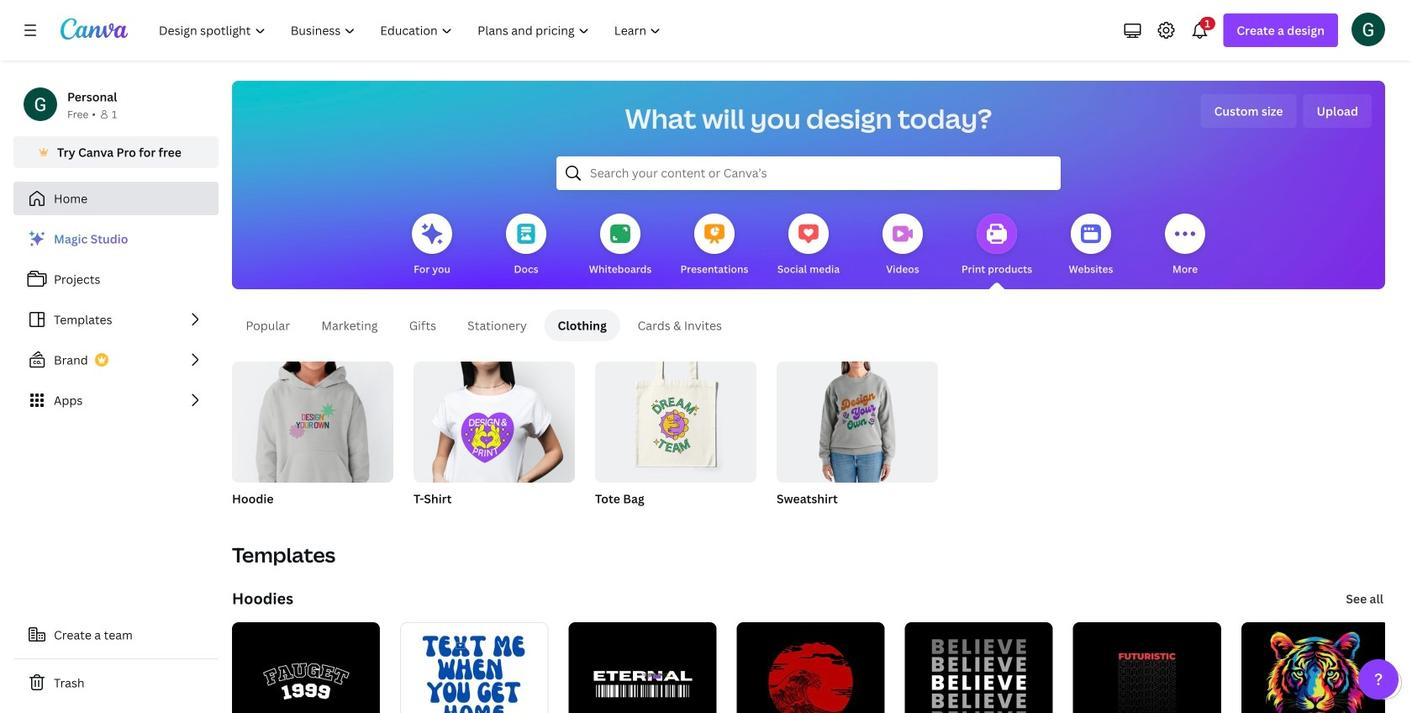 Task type: locate. For each thing, give the bounding box(es) containing it.
None search field
[[557, 156, 1061, 190]]

list
[[13, 222, 219, 417]]

Search search field
[[590, 157, 1028, 189]]

group
[[232, 355, 394, 528], [232, 355, 394, 483], [414, 355, 575, 528], [414, 355, 575, 483], [595, 355, 757, 528], [595, 355, 757, 483], [777, 355, 938, 528], [777, 355, 938, 483]]



Task type: describe. For each thing, give the bounding box(es) containing it.
greg robinson image
[[1352, 12, 1386, 46]]

top level navigation element
[[148, 13, 676, 47]]



Task type: vqa. For each thing, say whether or not it's contained in the screenshot.
We've updated our Terms of Use and Privacy Policy to change how we manage accounts created using work emails.
no



